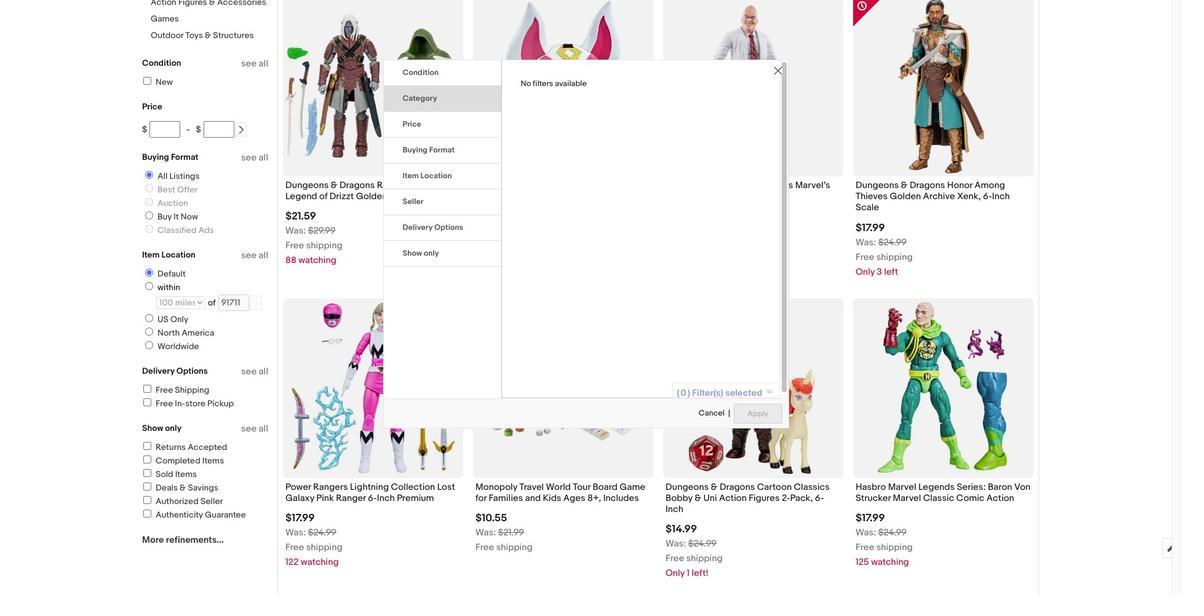 Task type: vqa. For each thing, say whether or not it's contained in the screenshot.
Uni
yes



Task type: describe. For each thing, give the bounding box(es) containing it.
Classified Ads radio
[[145, 225, 153, 233]]

premium
[[397, 493, 434, 504]]

1 vertical spatial item
[[142, 250, 160, 260]]

$17.99 for $17.99 was: $24.99 free shipping 122 watching
[[285, 512, 315, 525]]

see all button for delivery options
[[241, 366, 268, 378]]

galaxy
[[285, 493, 314, 504]]

deals & savings link
[[142, 483, 218, 493]]

within radio
[[145, 282, 153, 290]]

no filters available tab panel
[[521, 79, 761, 325]]

hasbro marvel legends series marvel's egghead action figures (6") link
[[666, 180, 841, 206]]

6- inside the dungeons & dragons cartoon classics bobby & uni action figures 2-pack, 6- inch
[[815, 493, 824, 504]]

collection
[[391, 481, 435, 493]]

1 vertical spatial price
[[403, 119, 421, 129]]

world
[[546, 481, 571, 493]]

Authorized Seller checkbox
[[143, 496, 151, 504]]

hasbro marvel legends series: baron von strucker marvel classic comic action link
[[856, 481, 1031, 508]]

was: for $10.55 was: $21.99 free shipping
[[476, 527, 496, 539]]

all for condition
[[259, 58, 268, 70]]

ranger
[[336, 493, 366, 504]]

honor
[[947, 180, 973, 191]]

shipping for $17.99 was: $24.99 free shipping only 3 left
[[877, 251, 913, 263]]

see all for show only
[[241, 423, 268, 435]]

& for deals & savings
[[180, 483, 186, 493]]

lost
[[437, 481, 455, 493]]

122
[[285, 557, 299, 568]]

see for buying format
[[241, 152, 257, 164]]

the
[[444, 180, 460, 191]]

All Listings radio
[[145, 171, 153, 179]]

Worldwide radio
[[145, 341, 153, 349]]

pickup
[[207, 399, 234, 409]]

options inside tab list
[[434, 223, 463, 232]]

completed items link
[[142, 456, 224, 466]]

sold items link
[[142, 469, 197, 480]]

mask
[[496, 191, 518, 203]]

dungeons & dragons cartoon classics bobby & uni action figures 2-pack, 6- inch link
[[666, 481, 841, 519]]

free left in-
[[156, 399, 173, 409]]

see all for item location
[[241, 250, 268, 261]]

shipping for $17.99 was: $24.99 free shipping 125 watching
[[877, 542, 913, 554]]

structures
[[213, 30, 254, 41]]

board
[[593, 481, 618, 493]]

series inside 'hasbro marvel legends series marvel's egghead action figures (6")'
[[767, 180, 793, 191]]

drift
[[476, 191, 494, 203]]

game
[[620, 481, 645, 493]]

items for completed items
[[202, 456, 224, 466]]

all for buying format
[[259, 152, 268, 164]]

was: for $17.99 was: $24.99 free shipping 122 watching
[[285, 527, 306, 539]]

all for item location
[[259, 250, 268, 261]]

close image
[[774, 66, 782, 75]]

0 horizontal spatial item location
[[142, 250, 196, 260]]

1 vertical spatial of
[[208, 298, 216, 308]]

watching for $21.59 was: $29.99 free shipping 88 watching
[[299, 255, 336, 267]]

scale
[[856, 202, 879, 214]]

lightning
[[350, 481, 389, 493]]

dungeons & dragons r.a. salvatore's the legend of drizzt golden archive drizzt image
[[283, 0, 463, 177]]

egghead
[[666, 191, 703, 203]]

see for delivery options
[[241, 366, 257, 378]]

power rangers lightning collection lost galaxy pink ranger 6-inch premium image
[[283, 298, 463, 478]]

hasbro marvel legends series: baron von strucker marvel classic comic action image
[[853, 298, 1034, 478]]

us only link
[[140, 314, 191, 325]]

dragons for $21.59
[[340, 180, 375, 191]]

North America radio
[[145, 328, 153, 336]]

2 drizzt from the left
[[423, 191, 448, 203]]

free for $13.99 was: $24.99 free shipping 25 sold
[[476, 240, 494, 252]]

$10.55
[[476, 512, 507, 525]]

games
[[151, 14, 179, 24]]

$ for minimum value text box
[[142, 124, 147, 135]]

shipping for $14.99 was: $24.99 free shipping only 1 left!
[[686, 553, 723, 565]]

of inside dungeons & dragons r.a. salvatore's the legend of drizzt golden archive drizzt
[[319, 191, 328, 203]]

archive inside dungeons & dragons r.a. salvatore's the legend of drizzt golden archive drizzt
[[389, 191, 421, 203]]

store
[[185, 399, 205, 409]]

deals
[[156, 483, 178, 493]]

free for $21.59 was: $29.99 free shipping 88 watching
[[285, 240, 304, 252]]

accepted
[[188, 442, 227, 453]]

all for delivery options
[[259, 366, 268, 378]]

outdoor
[[151, 30, 183, 41]]

0 horizontal spatial seller
[[201, 496, 223, 507]]

archive inside dungeons & dragons honor among thieves golden archive xenk, 6-inch scale
[[923, 191, 955, 203]]

refinements...
[[166, 535, 224, 546]]

go image
[[251, 299, 260, 308]]

completed
[[156, 456, 200, 466]]

ages
[[563, 493, 585, 504]]

Maximum Value text field
[[204, 121, 234, 138]]

free right free shipping option
[[156, 385, 173, 396]]

2-
[[782, 493, 790, 504]]

shipping
[[175, 385, 209, 396]]

action inside the dungeons & dragons cartoon classics bobby & uni action figures 2-pack, 6- inch
[[719, 493, 747, 504]]

comic
[[956, 493, 985, 504]]

$24.99 for $14.99 was: $24.99 free shipping only 1 left!
[[688, 538, 717, 550]]

1 horizontal spatial delivery options
[[403, 223, 463, 232]]

buying format inside tab list
[[403, 145, 455, 155]]

returns
[[156, 442, 186, 453]]

$17.99 was: $24.99 free shipping 125 watching
[[856, 512, 913, 568]]

0 horizontal spatial condition
[[142, 58, 181, 68]]

Deals & Savings checkbox
[[143, 483, 151, 491]]

hasbro fortnite victory royale series drift mask collectible roleplay toy
[[476, 180, 632, 203]]

within
[[158, 282, 180, 293]]

was: for $14.99 was: $24.99 free shipping only 1 left!
[[666, 538, 686, 550]]

free shipping link
[[142, 385, 209, 396]]

all for show only
[[259, 423, 268, 435]]

dungeons & dragons honor among thieves golden archive xenk, 6-inch scale link
[[856, 180, 1031, 217]]

monopoly travel world tour board game for families and kids ages 8+, includes
[[476, 481, 645, 504]]

$29.99
[[308, 225, 336, 237]]

ads
[[199, 225, 214, 236]]

north
[[158, 328, 180, 338]]

worldwide
[[158, 341, 199, 352]]

$21.59 was: $29.99 free shipping 88 watching
[[285, 211, 342, 267]]

$24.99 for $17.99 was: $24.99 free shipping 122 watching
[[308, 527, 337, 539]]

games outdoor toys & structures
[[151, 14, 254, 41]]

hasbro for $17.99
[[856, 481, 886, 493]]

see all button for show only
[[241, 423, 268, 435]]

1 vertical spatial only
[[165, 423, 181, 434]]

(6")
[[768, 191, 783, 203]]

inch inside power rangers lightning collection lost galaxy pink ranger 6-inch premium
[[377, 493, 395, 504]]

hasbro marvel legends series marvel's egghead action figures (6") image
[[663, 0, 843, 177]]

shipping for $10.55 was: $21.99 free shipping
[[496, 542, 533, 554]]

see all button for item location
[[241, 250, 268, 261]]

dungeons for $21.59
[[285, 180, 329, 191]]

authenticity guarantee link
[[142, 510, 246, 520]]

power
[[285, 481, 311, 493]]

returns accepted
[[156, 442, 227, 453]]

sold
[[156, 469, 173, 480]]

new
[[156, 77, 173, 87]]

hasbro fortnite victory royale series drift mask collectible roleplay toy image
[[473, 0, 653, 177]]

sold
[[488, 255, 506, 267]]

legends for marvel
[[918, 481, 955, 493]]

Apply submit
[[734, 404, 782, 424]]

0 vertical spatial item
[[403, 171, 419, 181]]

cancel button
[[698, 404, 725, 424]]

91711 text field
[[218, 295, 249, 311]]

travel
[[519, 481, 544, 493]]

see all for delivery options
[[241, 366, 268, 378]]

deals & savings
[[156, 483, 218, 493]]

& for dungeons & dragons honor among thieves golden archive xenk, 6-inch scale
[[901, 180, 908, 191]]

toy
[[607, 191, 622, 203]]

salvatore's
[[397, 180, 442, 191]]

all listings link
[[140, 171, 202, 181]]

worldwide link
[[140, 341, 201, 352]]

show inside tab list
[[403, 248, 422, 258]]

power rangers lightning collection lost galaxy pink ranger 6-inch premium
[[285, 481, 455, 504]]

free for $17.99 was: $24.99 free shipping 125 watching
[[856, 542, 875, 554]]

authorized
[[156, 496, 199, 507]]

kids
[[543, 493, 561, 504]]

legends for figures
[[728, 180, 765, 191]]

see for show only
[[241, 423, 257, 435]]

only for $14.99
[[666, 568, 685, 580]]

us
[[158, 314, 168, 325]]

1 vertical spatial delivery options
[[142, 366, 208, 377]]

category
[[403, 93, 437, 103]]

left
[[884, 266, 898, 278]]

authorized seller
[[156, 496, 223, 507]]

outdoor toys & structures link
[[151, 30, 254, 41]]

Returns Accepted checkbox
[[143, 442, 151, 450]]

for
[[476, 493, 487, 504]]

default link
[[140, 269, 188, 279]]

$17.99 was: $24.99 free shipping 122 watching
[[285, 512, 342, 568]]

shipping for $21.59 was: $29.99 free shipping 88 watching
[[306, 240, 342, 252]]

classified
[[158, 225, 197, 236]]

dungeons & dragons r.a. salvatore's the legend of drizzt golden archive drizzt
[[285, 180, 460, 203]]

$24.99 for $17.99 was: $24.99 free shipping only 3 left
[[878, 237, 907, 248]]

1 vertical spatial show only
[[142, 423, 181, 434]]

america
[[182, 328, 214, 338]]

& for dungeons & dragons cartoon classics bobby & uni action figures 2-pack, 6- inch
[[711, 481, 718, 493]]



Task type: locate. For each thing, give the bounding box(es) containing it.
was: for $21.59 was: $29.99 free shipping 88 watching
[[285, 225, 306, 237]]

$ for maximum value "text field"
[[196, 124, 201, 135]]

2 vertical spatial only
[[666, 568, 685, 580]]

1 vertical spatial items
[[175, 469, 197, 480]]

free inside '$17.99 was: $24.99 free shipping 125 watching'
[[856, 542, 875, 554]]

0 horizontal spatial buying format
[[142, 152, 198, 162]]

New checkbox
[[143, 77, 151, 85]]

only left 25
[[424, 248, 439, 258]]

dungeons up $21.59
[[285, 180, 329, 191]]

free inside "$10.55 was: $21.99 free shipping"
[[476, 542, 494, 554]]

shipping down the pink
[[306, 542, 342, 554]]

format inside tab list
[[429, 145, 455, 155]]

1 horizontal spatial only
[[424, 248, 439, 258]]

watching inside '$17.99 was: $24.99 free shipping 125 watching'
[[871, 557, 909, 568]]

shipping inside $14.99 was: $24.99 free shipping only 1 left!
[[686, 553, 723, 565]]

1 horizontal spatial dragons
[[720, 481, 755, 493]]

dragons inside the dungeons & dragons cartoon classics bobby & uni action figures 2-pack, 6- inch
[[720, 481, 755, 493]]

show only left 25
[[403, 248, 439, 258]]

see for condition
[[241, 58, 257, 70]]

5 see all from the top
[[241, 423, 268, 435]]

price down new link
[[142, 102, 162, 112]]

0 horizontal spatial delivery options
[[142, 366, 208, 377]]

0 horizontal spatial 6-
[[368, 493, 377, 504]]

hasbro fortnite victory royale series drift mask collectible roleplay toy link
[[476, 180, 651, 206]]

shipping up sold
[[496, 240, 533, 252]]

5 see from the top
[[241, 423, 257, 435]]

free up "122"
[[285, 542, 304, 554]]

1 horizontal spatial legends
[[918, 481, 955, 493]]

monopoly travel world tour board game for families and kids ages 8+, includes link
[[476, 481, 651, 508]]

1 see all from the top
[[241, 58, 268, 70]]

delivery up free shipping option
[[142, 366, 175, 377]]

inch left premium
[[377, 493, 395, 504]]

it
[[174, 212, 179, 222]]

was: inside '$17.99 was: $24.99 free shipping 125 watching'
[[856, 527, 876, 539]]

$17.99 down scale
[[856, 222, 885, 234]]

$24.99 inside $14.99 was: $24.99 free shipping only 1 left!
[[688, 538, 717, 550]]

0 horizontal spatial options
[[176, 366, 208, 377]]

0 vertical spatial seller
[[403, 197, 424, 207]]

$24.99 inside '$17.99 was: $24.99 free shipping 125 watching'
[[878, 527, 907, 539]]

shipping up left! at the bottom
[[686, 553, 723, 565]]

was: for $17.99 was: $24.99 free shipping 125 watching
[[856, 527, 876, 539]]

$17.99 inside $17.99 was: $24.99 free shipping only 3 left
[[856, 222, 885, 234]]

0 vertical spatial price
[[142, 102, 162, 112]]

best offer link
[[140, 185, 200, 195]]

only
[[856, 266, 875, 278], [170, 314, 188, 325], [666, 568, 685, 580]]

dungeons up scale
[[856, 180, 899, 191]]

among
[[975, 180, 1005, 191]]

$ left minimum value text box
[[142, 124, 147, 135]]

& up "authorized seller" link on the left of page
[[180, 483, 186, 493]]

0 vertical spatial only
[[856, 266, 875, 278]]

r.a.
[[377, 180, 395, 191]]

0 vertical spatial location
[[421, 171, 452, 181]]

2 $ from the left
[[196, 124, 201, 135]]

shipping inside $13.99 was: $24.99 free shipping 25 sold
[[496, 240, 533, 252]]

0 horizontal spatial delivery
[[142, 366, 175, 377]]

shipping for $17.99 was: $24.99 free shipping 122 watching
[[306, 542, 342, 554]]

toys
[[185, 30, 203, 41]]

action inside 'hasbro marvel legends series: baron von strucker marvel classic comic action'
[[987, 493, 1014, 504]]

0 horizontal spatial golden
[[356, 191, 387, 203]]

5 all from the top
[[259, 423, 268, 435]]

legends left (6")
[[728, 180, 765, 191]]

3 see all from the top
[[241, 250, 268, 261]]

was: up 125
[[856, 527, 876, 539]]

1 vertical spatial options
[[176, 366, 208, 377]]

was: inside "$10.55 was: $21.99 free shipping"
[[476, 527, 496, 539]]

88
[[285, 255, 296, 267]]

free down scale
[[856, 251, 875, 263]]

drizzt left drift
[[423, 191, 448, 203]]

1 golden from the left
[[356, 191, 387, 203]]

0 horizontal spatial series
[[605, 180, 632, 191]]

buying format up all listings link
[[142, 152, 198, 162]]

4 see all button from the top
[[241, 366, 268, 378]]

more refinements...
[[142, 535, 224, 546]]

action right egghead
[[705, 191, 733, 203]]

shipping inside '$17.99 was: $24.99 free shipping 125 watching'
[[877, 542, 913, 554]]

see all button for buying format
[[241, 152, 268, 164]]

1 horizontal spatial show
[[403, 248, 422, 258]]

Sold Items checkbox
[[143, 469, 151, 477]]

1 vertical spatial item location
[[142, 250, 196, 260]]

$24.99
[[498, 225, 527, 237], [878, 237, 907, 248], [308, 527, 337, 539], [878, 527, 907, 539], [688, 538, 717, 550]]

series inside "hasbro fortnite victory royale series drift mask collectible roleplay toy"
[[605, 180, 632, 191]]

1 archive from the left
[[389, 191, 421, 203]]

6- inside dungeons & dragons honor among thieves golden archive xenk, 6-inch scale
[[983, 191, 992, 203]]

item location inside tab list
[[403, 171, 452, 181]]

0 horizontal spatial price
[[142, 102, 162, 112]]

2 see from the top
[[241, 152, 257, 164]]

$17.99 inside '$17.99 was: $24.99 free shipping 125 watching'
[[856, 512, 885, 525]]

0 vertical spatial show only
[[403, 248, 439, 258]]

& inside dungeons & dragons honor among thieves golden archive xenk, 6-inch scale
[[901, 180, 908, 191]]

1 vertical spatial seller
[[201, 496, 223, 507]]

1 vertical spatial delivery
[[142, 366, 175, 377]]

price down category
[[403, 119, 421, 129]]

& for dungeons & dragons r.a. salvatore's the legend of drizzt golden archive drizzt
[[331, 180, 337, 191]]

2 horizontal spatial dragons
[[910, 180, 945, 191]]

1 horizontal spatial item
[[403, 171, 419, 181]]

golden inside dungeons & dragons honor among thieves golden archive xenk, 6-inch scale
[[890, 191, 921, 203]]

dungeons for $17.99
[[856, 180, 899, 191]]

$17.99 down 'strucker'
[[856, 512, 885, 525]]

games link
[[151, 14, 179, 24]]

watching inside '$21.59 was: $29.99 free shipping 88 watching'
[[299, 255, 336, 267]]

Default radio
[[145, 269, 153, 277]]

0 horizontal spatial dungeons
[[285, 180, 329, 191]]

only left 1
[[666, 568, 685, 580]]

0 horizontal spatial dragons
[[340, 180, 375, 191]]

1 horizontal spatial seller
[[403, 197, 424, 207]]

& inside games outdoor toys & structures
[[205, 30, 211, 41]]

$24.99 down $13.99
[[498, 225, 527, 237]]

items up deals & savings at bottom
[[175, 469, 197, 480]]

4 see all from the top
[[241, 366, 268, 378]]

free inside '$21.59 was: $29.99 free shipping 88 watching'
[[285, 240, 304, 252]]

marvel inside 'hasbro marvel legends series marvel's egghead action figures (6")'
[[698, 180, 726, 191]]

free down $10.55
[[476, 542, 494, 554]]

dragons for $14.99
[[720, 481, 755, 493]]

tour
[[573, 481, 591, 493]]

0 horizontal spatial items
[[175, 469, 197, 480]]

condition up category
[[403, 68, 439, 77]]

2 horizontal spatial dungeons
[[856, 180, 899, 191]]

show only inside tab list
[[403, 248, 439, 258]]

authorized seller link
[[142, 496, 223, 507]]

Authenticity Guarantee checkbox
[[143, 510, 151, 518]]

$24.99 for $13.99 was: $24.99 free shipping 25 sold
[[498, 225, 527, 237]]

location up default on the top left
[[161, 250, 196, 260]]

cancel
[[699, 408, 725, 418]]

$24.99 for $17.99 was: $24.99 free shipping 125 watching
[[878, 527, 907, 539]]

of
[[319, 191, 328, 203], [208, 298, 216, 308]]

hasbro marvel legends series marvel's egghead action figures (6")
[[666, 180, 830, 203]]

5 see all button from the top
[[241, 423, 268, 435]]

0 horizontal spatial only
[[165, 423, 181, 434]]

1 horizontal spatial items
[[202, 456, 224, 466]]

Buy It Now radio
[[145, 212, 153, 220]]

1 vertical spatial only
[[170, 314, 188, 325]]

1 drizzt from the left
[[330, 191, 354, 203]]

action right the uni
[[719, 493, 747, 504]]

options down the
[[434, 223, 463, 232]]

legends inside 'hasbro marvel legends series: baron von strucker marvel classic comic action'
[[918, 481, 955, 493]]

was: for $17.99 was: $24.99 free shipping only 3 left
[[856, 237, 876, 248]]

options
[[434, 223, 463, 232], [176, 366, 208, 377]]

1 horizontal spatial series
[[767, 180, 793, 191]]

free for $14.99 was: $24.99 free shipping only 1 left!
[[666, 553, 684, 565]]

buying format
[[403, 145, 455, 155], [142, 152, 198, 162]]

1 horizontal spatial hasbro
[[666, 180, 696, 191]]

show only up returns
[[142, 423, 181, 434]]

free inside $14.99 was: $24.99 free shipping only 1 left!
[[666, 553, 684, 565]]

0 horizontal spatial only
[[170, 314, 188, 325]]

0 horizontal spatial show
[[142, 423, 163, 434]]

$24.99 inside $13.99 was: $24.99 free shipping 25 sold
[[498, 225, 527, 237]]

2 horizontal spatial hasbro
[[856, 481, 886, 493]]

legends left series:
[[918, 481, 955, 493]]

watching inside $17.99 was: $24.99 free shipping 122 watching
[[301, 557, 339, 568]]

free inside $13.99 was: $24.99 free shipping 25 sold
[[476, 240, 494, 252]]

was: up "122"
[[285, 527, 306, 539]]

1 vertical spatial location
[[161, 250, 196, 260]]

$24.99 inside $17.99 was: $24.99 free shipping only 3 left
[[878, 237, 907, 248]]

no
[[521, 79, 531, 88]]

$14.99 was: $24.99 free shipping only 1 left!
[[666, 524, 723, 580]]

1 horizontal spatial golden
[[890, 191, 921, 203]]

was: down $10.55
[[476, 527, 496, 539]]

inch right the xenk,
[[992, 191, 1010, 203]]

see all for buying format
[[241, 152, 268, 164]]

free in-store pickup
[[156, 399, 234, 409]]

3 see from the top
[[241, 250, 257, 261]]

$
[[142, 124, 147, 135], [196, 124, 201, 135]]

watching
[[299, 255, 336, 267], [301, 557, 339, 568], [871, 557, 909, 568]]

only inside $14.99 was: $24.99 free shipping only 1 left!
[[666, 568, 685, 580]]

uni
[[704, 493, 717, 504]]

US Only radio
[[145, 314, 153, 322]]

0 horizontal spatial of
[[208, 298, 216, 308]]

collectible
[[520, 191, 567, 203]]

all listings
[[158, 171, 200, 181]]

condition up new
[[142, 58, 181, 68]]

north america link
[[140, 328, 217, 338]]

offer
[[177, 185, 198, 195]]

format up the
[[429, 145, 455, 155]]

1 horizontal spatial location
[[421, 171, 452, 181]]

dragons left honor at the top right of page
[[910, 180, 945, 191]]

buying
[[403, 145, 428, 155], [142, 152, 169, 162]]

see all button
[[241, 58, 268, 70], [241, 152, 268, 164], [241, 250, 268, 261], [241, 366, 268, 378], [241, 423, 268, 435]]

shipping inside $17.99 was: $24.99 free shipping 122 watching
[[306, 542, 342, 554]]

only left 3
[[856, 266, 875, 278]]

shipping inside $17.99 was: $24.99 free shipping only 3 left
[[877, 251, 913, 263]]

dungeons inside dungeons & dragons honor among thieves golden archive xenk, 6-inch scale
[[856, 180, 899, 191]]

buy
[[158, 212, 172, 222]]

figures left 2-
[[749, 493, 780, 504]]

buying format up salvatore's
[[403, 145, 455, 155]]

inch inside the dungeons & dragons cartoon classics bobby & uni action figures 2-pack, 6- inch
[[666, 504, 683, 516]]

location right r.a.
[[421, 171, 452, 181]]

1 $ from the left
[[142, 124, 147, 135]]

archive
[[389, 191, 421, 203], [923, 191, 955, 203]]

1 see from the top
[[241, 58, 257, 70]]

see
[[241, 58, 257, 70], [241, 152, 257, 164], [241, 250, 257, 261], [241, 366, 257, 378], [241, 423, 257, 435]]

shipping for $13.99 was: $24.99 free shipping 25 sold
[[496, 240, 533, 252]]

2 horizontal spatial only
[[856, 266, 875, 278]]

1 series from the left
[[605, 180, 632, 191]]

$10.55 was: $21.99 free shipping
[[476, 512, 533, 554]]

guarantee
[[205, 510, 246, 520]]

marvel for action
[[698, 180, 726, 191]]

dungeons & dragons honor among thieves golden archive xenk, 6-inch scale image
[[853, 0, 1034, 177]]

drizzt
[[330, 191, 354, 203], [423, 191, 448, 203]]

2 see all from the top
[[241, 152, 268, 164]]

marvel for strucker
[[888, 481, 916, 493]]

item right r.a.
[[403, 171, 419, 181]]

& right the thieves
[[901, 180, 908, 191]]

free inside $17.99 was: $24.99 free shipping 122 watching
[[285, 542, 304, 554]]

tab list
[[384, 60, 502, 267]]

1 horizontal spatial format
[[429, 145, 455, 155]]

Auction radio
[[145, 198, 153, 206]]

authenticity guarantee
[[156, 510, 246, 520]]

golden left salvatore's
[[356, 191, 387, 203]]

auction link
[[140, 198, 190, 209]]

figures left (6")
[[735, 191, 766, 203]]

$17.99 down galaxy
[[285, 512, 315, 525]]

von
[[1014, 481, 1031, 493]]

dragons right the uni
[[720, 481, 755, 493]]

all
[[259, 58, 268, 70], [259, 152, 268, 164], [259, 250, 268, 261], [259, 366, 268, 378], [259, 423, 268, 435]]

series left marvel's
[[767, 180, 793, 191]]

was: inside $14.99 was: $24.99 free shipping only 1 left!
[[666, 538, 686, 550]]

golden inside dungeons & dragons r.a. salvatore's the legend of drizzt golden archive drizzt
[[356, 191, 387, 203]]

$13.99 was: $24.99 free shipping 25 sold
[[476, 211, 533, 267]]

condition inside tab list
[[403, 68, 439, 77]]

was: down $13.99
[[476, 225, 496, 237]]

0 horizontal spatial inch
[[377, 493, 395, 504]]

free up 125
[[856, 542, 875, 554]]

6- right the xenk,
[[983, 191, 992, 203]]

dungeons up $14.99
[[666, 481, 709, 493]]

1 horizontal spatial buying
[[403, 145, 428, 155]]

archive left the
[[389, 191, 421, 203]]

1 horizontal spatial of
[[319, 191, 328, 203]]

format up listings
[[171, 152, 198, 162]]

action right comic
[[987, 493, 1014, 504]]

action inside 'hasbro marvel legends series marvel's egghead action figures (6")'
[[705, 191, 733, 203]]

options up the shipping
[[176, 366, 208, 377]]

series
[[605, 180, 632, 191], [767, 180, 793, 191]]

filters
[[533, 79, 553, 88]]

only
[[424, 248, 439, 258], [165, 423, 181, 434]]

see all
[[241, 58, 268, 70], [241, 152, 268, 164], [241, 250, 268, 261], [241, 366, 268, 378], [241, 423, 268, 435]]

4 all from the top
[[259, 366, 268, 378]]

dragons inside dungeons & dragons honor among thieves golden archive xenk, 6-inch scale
[[910, 180, 945, 191]]

0 vertical spatial options
[[434, 223, 463, 232]]

shipping inside "$10.55 was: $21.99 free shipping"
[[496, 542, 533, 554]]

0 horizontal spatial drizzt
[[330, 191, 354, 203]]

price
[[142, 102, 162, 112], [403, 119, 421, 129]]

free for $17.99 was: $24.99 free shipping 122 watching
[[285, 542, 304, 554]]

see all button for condition
[[241, 58, 268, 70]]

free for $17.99 was: $24.99 free shipping only 3 left
[[856, 251, 875, 263]]

1 horizontal spatial options
[[434, 223, 463, 232]]

$21.59
[[285, 211, 316, 223]]

was: inside $17.99 was: $24.99 free shipping 122 watching
[[285, 527, 306, 539]]

1 vertical spatial figures
[[749, 493, 780, 504]]

figures inside 'hasbro marvel legends series marvel's egghead action figures (6")'
[[735, 191, 766, 203]]

listings
[[170, 171, 200, 181]]

seller down the savings
[[201, 496, 223, 507]]

1 horizontal spatial dungeons
[[666, 481, 709, 493]]

buy it now
[[158, 212, 198, 222]]

1
[[687, 568, 690, 580]]

of left 91711 "text box"
[[208, 298, 216, 308]]

shipping down $29.99
[[306, 240, 342, 252]]

Minimum Value text field
[[150, 121, 180, 138]]

3 see all button from the top
[[241, 250, 268, 261]]

was: down scale
[[856, 237, 876, 248]]

2 horizontal spatial 6-
[[983, 191, 992, 203]]

drizzt up $29.99
[[330, 191, 354, 203]]

dungeons & dragons cartoon classics bobby & uni action figures 2-pack, 6-inch image
[[663, 298, 843, 478]]

tab list containing condition
[[384, 60, 502, 267]]

1 horizontal spatial price
[[403, 119, 421, 129]]

free inside $17.99 was: $24.99 free shipping only 3 left
[[856, 251, 875, 263]]

dragons for $17.99
[[910, 180, 945, 191]]

legends inside 'hasbro marvel legends series marvel's egghead action figures (6")'
[[728, 180, 765, 191]]

north america
[[158, 328, 214, 338]]

us only
[[158, 314, 188, 325]]

watching right the 88
[[299, 255, 336, 267]]

0 horizontal spatial location
[[161, 250, 196, 260]]

watching right 125
[[871, 557, 909, 568]]

dungeons for $14.99
[[666, 481, 709, 493]]

& inside dungeons & dragons r.a. salvatore's the legend of drizzt golden archive drizzt
[[331, 180, 337, 191]]

delivery options down salvatore's
[[403, 223, 463, 232]]

rangers
[[313, 481, 348, 493]]

2 all from the top
[[259, 152, 268, 164]]

watching for $17.99 was: $24.99 free shipping 122 watching
[[301, 557, 339, 568]]

item location right r.a.
[[403, 171, 452, 181]]

1 vertical spatial show
[[142, 423, 163, 434]]

& right toys
[[205, 30, 211, 41]]

0 vertical spatial of
[[319, 191, 328, 203]]

0 vertical spatial items
[[202, 456, 224, 466]]

dungeons inside the dungeons & dragons cartoon classics bobby & uni action figures 2-pack, 6- inch
[[666, 481, 709, 493]]

only up returns
[[165, 423, 181, 434]]

0 vertical spatial show
[[403, 248, 422, 258]]

was: down $14.99
[[666, 538, 686, 550]]

more refinements... button
[[142, 535, 224, 546]]

0 vertical spatial figures
[[735, 191, 766, 203]]

returns accepted link
[[142, 442, 227, 453]]

submit price range image
[[237, 126, 245, 134]]

1 horizontal spatial delivery
[[403, 223, 433, 232]]

1 horizontal spatial only
[[666, 568, 685, 580]]

pink
[[316, 493, 334, 504]]

dragons left r.a.
[[340, 180, 375, 191]]

only for $17.99
[[856, 266, 875, 278]]

delivery options
[[403, 223, 463, 232], [142, 366, 208, 377]]

buying up salvatore's
[[403, 145, 428, 155]]

0 horizontal spatial hasbro
[[476, 180, 506, 191]]

free for $10.55 was: $21.99 free shipping
[[476, 542, 494, 554]]

was: for $13.99 was: $24.99 free shipping 25 sold
[[476, 225, 496, 237]]

1 horizontal spatial inch
[[666, 504, 683, 516]]

Completed Items checkbox
[[143, 456, 151, 464]]

1 see all button from the top
[[241, 58, 268, 70]]

item location up default on the top left
[[142, 250, 196, 260]]

0 horizontal spatial legends
[[728, 180, 765, 191]]

$17.99 for $17.99 was: $24.99 free shipping 125 watching
[[856, 512, 885, 525]]

0 vertical spatial delivery
[[403, 223, 433, 232]]

free shipping
[[156, 385, 209, 396]]

6- right pack,
[[815, 493, 824, 504]]

0 horizontal spatial format
[[171, 152, 198, 162]]

inch inside dungeons & dragons honor among thieves golden archive xenk, 6-inch scale
[[992, 191, 1010, 203]]

0 vertical spatial delivery options
[[403, 223, 463, 232]]

was: inside '$21.59 was: $29.99 free shipping 88 watching'
[[285, 225, 306, 237]]

free up 25
[[476, 240, 494, 252]]

see all for condition
[[241, 58, 268, 70]]

1 vertical spatial legends
[[918, 481, 955, 493]]

hasbro for $13.99
[[476, 180, 506, 191]]

1 horizontal spatial item location
[[403, 171, 452, 181]]

hasbro inside 'hasbro marvel legends series: baron von strucker marvel classic comic action'
[[856, 481, 886, 493]]

25
[[476, 255, 486, 267]]

$ right -
[[196, 124, 201, 135]]

shipping inside '$21.59 was: $29.99 free shipping 88 watching'
[[306, 240, 342, 252]]

1 horizontal spatial buying format
[[403, 145, 455, 155]]

$17.99 for $17.99 was: $24.99 free shipping only 3 left
[[856, 222, 885, 234]]

shipping down the "$21.99"
[[496, 542, 533, 554]]

watching for $17.99 was: $24.99 free shipping 125 watching
[[871, 557, 909, 568]]

legend
[[285, 191, 317, 203]]

was: inside $17.99 was: $24.99 free shipping only 3 left
[[856, 237, 876, 248]]

hasbro inside "hasbro fortnite victory royale series drift mask collectible roleplay toy"
[[476, 180, 506, 191]]

1 horizontal spatial drizzt
[[423, 191, 448, 203]]

strucker
[[856, 493, 891, 504]]

free up the 88
[[285, 240, 304, 252]]

$21.99
[[498, 527, 524, 539]]

inch up $14.99
[[666, 504, 683, 516]]

0 vertical spatial only
[[424, 248, 439, 258]]

buy it now link
[[140, 212, 201, 222]]

only inside $17.99 was: $24.99 free shipping only 3 left
[[856, 266, 875, 278]]

items for sold items
[[175, 469, 197, 480]]

0 horizontal spatial buying
[[142, 152, 169, 162]]

was: inside $13.99 was: $24.99 free shipping 25 sold
[[476, 225, 496, 237]]

2 see all button from the top
[[241, 152, 268, 164]]

1 horizontal spatial archive
[[923, 191, 955, 203]]

archive left the xenk,
[[923, 191, 955, 203]]

watching right "122"
[[301, 557, 339, 568]]

2 archive from the left
[[923, 191, 955, 203]]

Free Shipping checkbox
[[143, 385, 151, 393]]

4 see from the top
[[241, 366, 257, 378]]

hasbro inside 'hasbro marvel legends series marvel's egghead action figures (6")'
[[666, 180, 696, 191]]

inch
[[992, 191, 1010, 203], [377, 493, 395, 504], [666, 504, 683, 516]]

delivery options up free shipping link on the left bottom
[[142, 366, 208, 377]]

0 horizontal spatial archive
[[389, 191, 421, 203]]

delivery down salvatore's
[[403, 223, 433, 232]]

monopoly travel world tour board game for families and kids ages 8+, includes image
[[473, 298, 653, 478]]

Best Offer radio
[[145, 185, 153, 193]]

$24.99 inside $17.99 was: $24.99 free shipping 122 watching
[[308, 527, 337, 539]]

free down $14.99
[[666, 553, 684, 565]]

buying up all listings radio
[[142, 152, 169, 162]]

& left the uni
[[695, 493, 701, 504]]

2 series from the left
[[767, 180, 793, 191]]

0 vertical spatial item location
[[403, 171, 452, 181]]

3
[[877, 266, 882, 278]]

8+,
[[588, 493, 601, 504]]

$24.99 down $14.99
[[688, 538, 717, 550]]

left!
[[692, 568, 709, 580]]

6- right ranger
[[368, 493, 377, 504]]

0 horizontal spatial show only
[[142, 423, 181, 434]]

2 horizontal spatial inch
[[992, 191, 1010, 203]]

1 horizontal spatial 6-
[[815, 493, 824, 504]]

see for item location
[[241, 250, 257, 261]]

$24.99 down 'strucker'
[[878, 527, 907, 539]]

show only
[[403, 248, 439, 258], [142, 423, 181, 434]]

6- inside power rangers lightning collection lost galaxy pink ranger 6-inch premium
[[368, 493, 377, 504]]

seller down salvatore's
[[403, 197, 424, 207]]

baron
[[988, 481, 1012, 493]]

classics
[[794, 481, 830, 493]]

free
[[285, 240, 304, 252], [476, 240, 494, 252], [856, 251, 875, 263], [156, 385, 173, 396], [156, 399, 173, 409], [285, 542, 304, 554], [476, 542, 494, 554], [856, 542, 875, 554], [666, 553, 684, 565]]

0 horizontal spatial $
[[142, 124, 147, 135]]

Free In-store Pickup checkbox
[[143, 399, 151, 407]]

series right royale
[[605, 180, 632, 191]]

dungeons inside dungeons & dragons r.a. salvatore's the legend of drizzt golden archive drizzt
[[285, 180, 329, 191]]

3 all from the top
[[259, 250, 268, 261]]

1 all from the top
[[259, 58, 268, 70]]

dragons inside dungeons & dragons r.a. salvatore's the legend of drizzt golden archive drizzt
[[340, 180, 375, 191]]

item up default radio
[[142, 250, 160, 260]]

legends
[[728, 180, 765, 191], [918, 481, 955, 493]]

1 horizontal spatial $
[[196, 124, 201, 135]]

1 horizontal spatial show only
[[403, 248, 439, 258]]

0 vertical spatial legends
[[728, 180, 765, 191]]

$24.99 down the pink
[[308, 527, 337, 539]]

& right bobby
[[711, 481, 718, 493]]

$24.99 up left
[[878, 237, 907, 248]]

of right legend
[[319, 191, 328, 203]]

$17.99 was: $24.99 free shipping only 3 left
[[856, 222, 913, 278]]

1 horizontal spatial condition
[[403, 68, 439, 77]]

figures inside the dungeons & dragons cartoon classics bobby & uni action figures 2-pack, 6- inch
[[749, 493, 780, 504]]

0 horizontal spatial item
[[142, 250, 160, 260]]

fortnite
[[508, 180, 540, 191]]

items down accepted
[[202, 456, 224, 466]]

$17.99 inside $17.99 was: $24.99 free shipping 122 watching
[[285, 512, 315, 525]]

2 golden from the left
[[890, 191, 921, 203]]

& right legend
[[331, 180, 337, 191]]

only up north america link
[[170, 314, 188, 325]]



